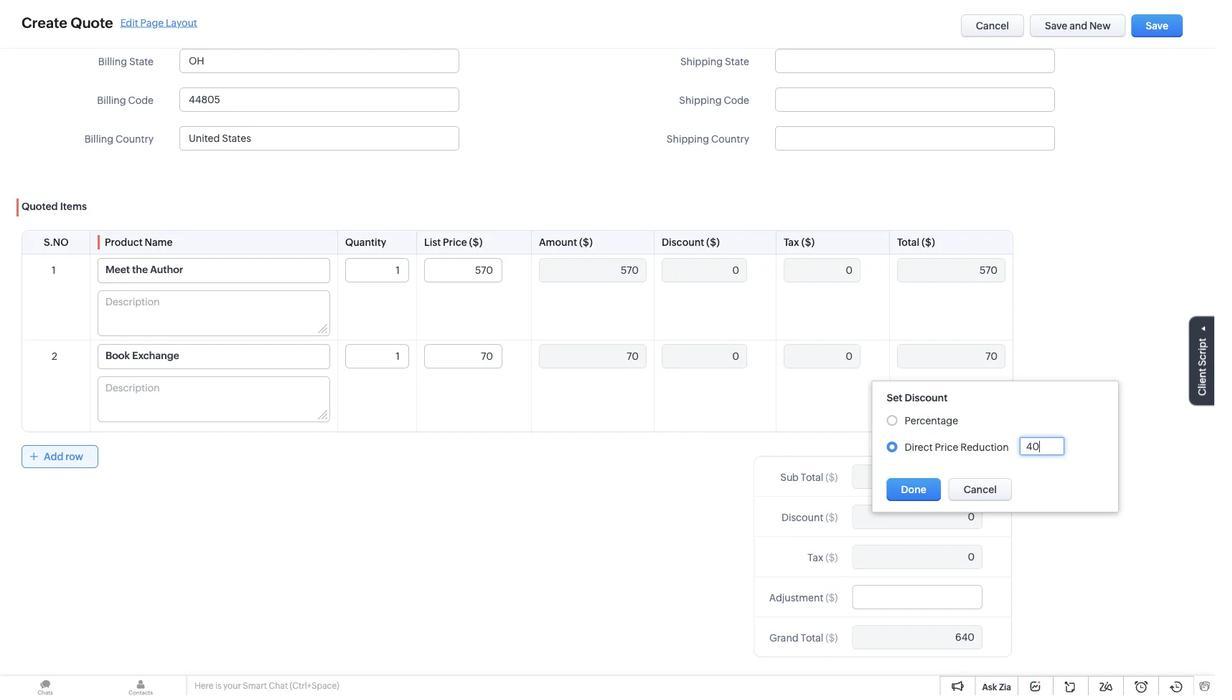 Task type: describe. For each thing, give the bounding box(es) containing it.
price for list
[[443, 237, 467, 248]]

0 horizontal spatial discount
[[662, 237, 704, 248]]

product
[[105, 237, 143, 248]]

1 vertical spatial discount
[[905, 393, 948, 404]]

save and new button
[[1030, 14, 1126, 37]]

billing country
[[84, 133, 154, 145]]

adjustment ($)
[[769, 592, 838, 604]]

row
[[65, 451, 83, 463]]

ask
[[982, 683, 997, 693]]

0 vertical spatial total
[[897, 237, 920, 248]]

create quote edit page layout
[[22, 14, 197, 31]]

items
[[60, 201, 87, 212]]

direct price reduction
[[905, 442, 1009, 454]]

create
[[22, 14, 67, 31]]

zia
[[999, 683, 1011, 693]]

code for billing code
[[128, 94, 154, 106]]

add row button
[[22, 446, 98, 469]]

billing code
[[97, 94, 154, 106]]

billing state
[[98, 56, 154, 67]]

adjustment
[[769, 592, 823, 604]]

country for billing country
[[115, 133, 154, 145]]

shipping for shipping state
[[680, 56, 723, 67]]

billing for billing code
[[97, 94, 126, 106]]

city
[[135, 17, 154, 28]]

ask zia
[[982, 683, 1011, 693]]

grand
[[769, 633, 799, 644]]

is
[[215, 682, 221, 692]]

smart
[[243, 682, 267, 692]]

done button
[[887, 479, 941, 502]]

quoted
[[22, 201, 58, 212]]

name
[[145, 237, 173, 248]]

shipping country
[[667, 133, 749, 145]]

layout
[[166, 17, 197, 28]]

percentage
[[905, 416, 958, 427]]

1 vertical spatial discount ($)
[[782, 512, 838, 524]]

save for save
[[1146, 20, 1168, 32]]

here is your smart chat (ctrl+space)
[[195, 682, 339, 692]]

add
[[44, 451, 63, 463]]

edit
[[120, 17, 138, 28]]

state for billing state
[[129, 56, 154, 67]]

total for grand total ($)
[[801, 633, 823, 644]]

0 vertical spatial cancel button
[[961, 14, 1024, 37]]

billing city
[[104, 17, 154, 28]]

sub
[[780, 472, 799, 483]]

reduction
[[961, 442, 1009, 454]]

list
[[424, 237, 441, 248]]

client script
[[1196, 339, 1208, 396]]

save and new
[[1045, 20, 1111, 32]]

Description text field
[[98, 378, 329, 425]]



Task type: vqa. For each thing, say whether or not it's contained in the screenshot.
SAVE button
yes



Task type: locate. For each thing, give the bounding box(es) containing it.
1 vertical spatial cancel button
[[949, 479, 1012, 502]]

save right new
[[1146, 20, 1168, 32]]

code down shipping state
[[724, 94, 749, 106]]

1 state from the left
[[129, 56, 154, 67]]

billing for billing country
[[84, 133, 113, 145]]

billing down billing code
[[84, 133, 113, 145]]

contacts image
[[95, 677, 186, 697]]

tax
[[784, 237, 799, 248], [808, 552, 823, 564]]

1 vertical spatial price
[[935, 442, 958, 454]]

save inside 'save' button
[[1146, 20, 1168, 32]]

None text field
[[179, 10, 459, 34], [179, 49, 459, 73], [775, 49, 1055, 73], [775, 88, 1055, 112], [180, 127, 459, 150], [44, 259, 82, 282], [98, 259, 329, 283], [346, 259, 408, 282], [540, 259, 646, 282], [662, 259, 746, 282], [98, 345, 329, 369], [898, 345, 1005, 368], [853, 466, 982, 489], [853, 546, 982, 569], [179, 10, 459, 34], [179, 49, 459, 73], [775, 49, 1055, 73], [775, 88, 1055, 112], [180, 127, 459, 150], [44, 259, 82, 282], [98, 259, 329, 283], [346, 259, 408, 282], [540, 259, 646, 282], [662, 259, 746, 282], [98, 345, 329, 369], [898, 345, 1005, 368], [853, 466, 982, 489], [853, 546, 982, 569]]

page
[[140, 17, 164, 28]]

your
[[223, 682, 241, 692]]

set discount
[[887, 393, 948, 404]]

shipping
[[680, 56, 723, 67], [679, 94, 722, 106], [667, 133, 709, 145]]

discount ($)
[[662, 237, 720, 248], [782, 512, 838, 524]]

shipping for shipping code
[[679, 94, 722, 106]]

price
[[443, 237, 467, 248], [935, 442, 958, 454]]

direct
[[905, 442, 933, 454]]

billing
[[104, 17, 133, 28], [98, 56, 127, 67], [97, 94, 126, 106], [84, 133, 113, 145]]

sub total ($)
[[780, 472, 838, 483]]

1 code from the left
[[128, 94, 154, 106]]

0 vertical spatial discount
[[662, 237, 704, 248]]

amount ($)
[[539, 237, 593, 248]]

discount
[[662, 237, 704, 248], [905, 393, 948, 404], [782, 512, 823, 524]]

tax ($)
[[784, 237, 815, 248], [808, 552, 838, 564]]

billing for billing state
[[98, 56, 127, 67]]

2 code from the left
[[724, 94, 749, 106]]

1 vertical spatial tax ($)
[[808, 552, 838, 564]]

shipping code
[[679, 94, 749, 106]]

cancel
[[976, 20, 1009, 32], [964, 484, 997, 496]]

add row
[[44, 451, 83, 463]]

0 vertical spatial price
[[443, 237, 467, 248]]

billing up the billing country
[[97, 94, 126, 106]]

1 save from the left
[[1045, 20, 1068, 32]]

code for shipping code
[[724, 94, 749, 106]]

quantity
[[345, 237, 386, 248]]

0 horizontal spatial tax
[[784, 237, 799, 248]]

country for shipping country
[[711, 133, 749, 145]]

code
[[128, 94, 154, 106], [724, 94, 749, 106]]

2 save from the left
[[1146, 20, 1168, 32]]

0 horizontal spatial price
[[443, 237, 467, 248]]

state up shipping code
[[725, 56, 749, 67]]

0 horizontal spatial save
[[1045, 20, 1068, 32]]

billing for billing city
[[104, 17, 133, 28]]

0 horizontal spatial discount ($)
[[662, 237, 720, 248]]

chat
[[269, 682, 288, 692]]

s.no
[[44, 237, 69, 248]]

2 state from the left
[[725, 56, 749, 67]]

save
[[1045, 20, 1068, 32], [1146, 20, 1168, 32]]

0 horizontal spatial code
[[128, 94, 154, 106]]

2 vertical spatial shipping
[[667, 133, 709, 145]]

1 horizontal spatial state
[[725, 56, 749, 67]]

total
[[897, 237, 920, 248], [801, 472, 823, 483], [801, 633, 823, 644]]

country down shipping code
[[711, 133, 749, 145]]

None field
[[180, 127, 459, 150], [776, 127, 1054, 150], [98, 259, 329, 283], [98, 345, 329, 369], [180, 127, 459, 150], [776, 127, 1054, 150], [98, 259, 329, 283], [98, 345, 329, 369]]

billing down create quote edit page layout
[[98, 56, 127, 67]]

shipping state
[[680, 56, 749, 67]]

product name
[[105, 237, 173, 248]]

1 horizontal spatial discount ($)
[[782, 512, 838, 524]]

1 horizontal spatial price
[[935, 442, 958, 454]]

0 vertical spatial cancel
[[976, 20, 1009, 32]]

quoted items
[[22, 201, 87, 212]]

price for direct
[[935, 442, 958, 454]]

set
[[887, 393, 903, 404]]

here
[[195, 682, 214, 692]]

and
[[1070, 20, 1088, 32]]

1 horizontal spatial save
[[1146, 20, 1168, 32]]

total for sub total ($)
[[801, 472, 823, 483]]

shipping down shipping code
[[667, 133, 709, 145]]

0 horizontal spatial state
[[129, 56, 154, 67]]

(ctrl+space)
[[290, 682, 339, 692]]

amount
[[539, 237, 577, 248]]

price right direct
[[935, 442, 958, 454]]

1 vertical spatial total
[[801, 472, 823, 483]]

None text field
[[775, 10, 1055, 34], [179, 88, 459, 112], [776, 127, 1054, 150], [425, 259, 502, 282], [784, 259, 860, 282], [898, 259, 1005, 282], [44, 345, 82, 368], [346, 345, 408, 368], [425, 345, 502, 368], [540, 345, 646, 368], [662, 345, 746, 368], [784, 345, 860, 368], [1020, 439, 1064, 455], [853, 506, 982, 529], [853, 586, 982, 609], [853, 627, 982, 650], [775, 10, 1055, 34], [179, 88, 459, 112], [776, 127, 1054, 150], [425, 259, 502, 282], [784, 259, 860, 282], [898, 259, 1005, 282], [44, 345, 82, 368], [346, 345, 408, 368], [425, 345, 502, 368], [540, 345, 646, 368], [662, 345, 746, 368], [784, 345, 860, 368], [1020, 439, 1064, 455], [853, 506, 982, 529], [853, 586, 982, 609], [853, 627, 982, 650]]

0 vertical spatial discount ($)
[[662, 237, 720, 248]]

list price ($)
[[424, 237, 483, 248]]

quote
[[71, 14, 113, 31]]

price right list
[[443, 237, 467, 248]]

cancel button
[[961, 14, 1024, 37], [949, 479, 1012, 502]]

new
[[1090, 20, 1111, 32]]

code down billing state
[[128, 94, 154, 106]]

2 vertical spatial total
[[801, 633, 823, 644]]

1 horizontal spatial discount
[[782, 512, 823, 524]]

country
[[115, 133, 154, 145], [711, 133, 749, 145]]

save button
[[1132, 14, 1183, 37]]

0 horizontal spatial country
[[115, 133, 154, 145]]

shipping up shipping country
[[679, 94, 722, 106]]

1 vertical spatial shipping
[[679, 94, 722, 106]]

script
[[1196, 339, 1208, 367]]

save left and in the right of the page
[[1045, 20, 1068, 32]]

0 vertical spatial shipping
[[680, 56, 723, 67]]

country down billing code
[[115, 133, 154, 145]]

shipping for shipping country
[[667, 133, 709, 145]]

edit page layout link
[[120, 17, 197, 28]]

1 country from the left
[[115, 133, 154, 145]]

save for save and new
[[1045, 20, 1068, 32]]

total ($)
[[897, 237, 935, 248]]

state
[[129, 56, 154, 67], [725, 56, 749, 67]]

Description text field
[[98, 291, 329, 339]]

chats image
[[0, 677, 90, 697]]

1 vertical spatial cancel
[[964, 484, 997, 496]]

1 horizontal spatial tax
[[808, 552, 823, 564]]

billing left city
[[104, 17, 133, 28]]

2 country from the left
[[711, 133, 749, 145]]

1 vertical spatial tax
[[808, 552, 823, 564]]

2 horizontal spatial discount
[[905, 393, 948, 404]]

shipping up shipping code
[[680, 56, 723, 67]]

0 vertical spatial tax
[[784, 237, 799, 248]]

1 horizontal spatial code
[[724, 94, 749, 106]]

state down city
[[129, 56, 154, 67]]

done
[[901, 484, 926, 496]]

client
[[1196, 369, 1208, 396]]

2 vertical spatial discount
[[782, 512, 823, 524]]

1 horizontal spatial country
[[711, 133, 749, 145]]

save inside save and new button
[[1045, 20, 1068, 32]]

0 vertical spatial tax ($)
[[784, 237, 815, 248]]

state for shipping state
[[725, 56, 749, 67]]

grand total ($)
[[769, 633, 838, 644]]

($)
[[469, 237, 483, 248], [579, 237, 593, 248], [706, 237, 720, 248], [801, 237, 815, 248], [922, 237, 935, 248], [826, 472, 838, 483], [826, 512, 838, 524], [826, 552, 838, 564], [826, 592, 838, 604], [826, 633, 838, 644]]



